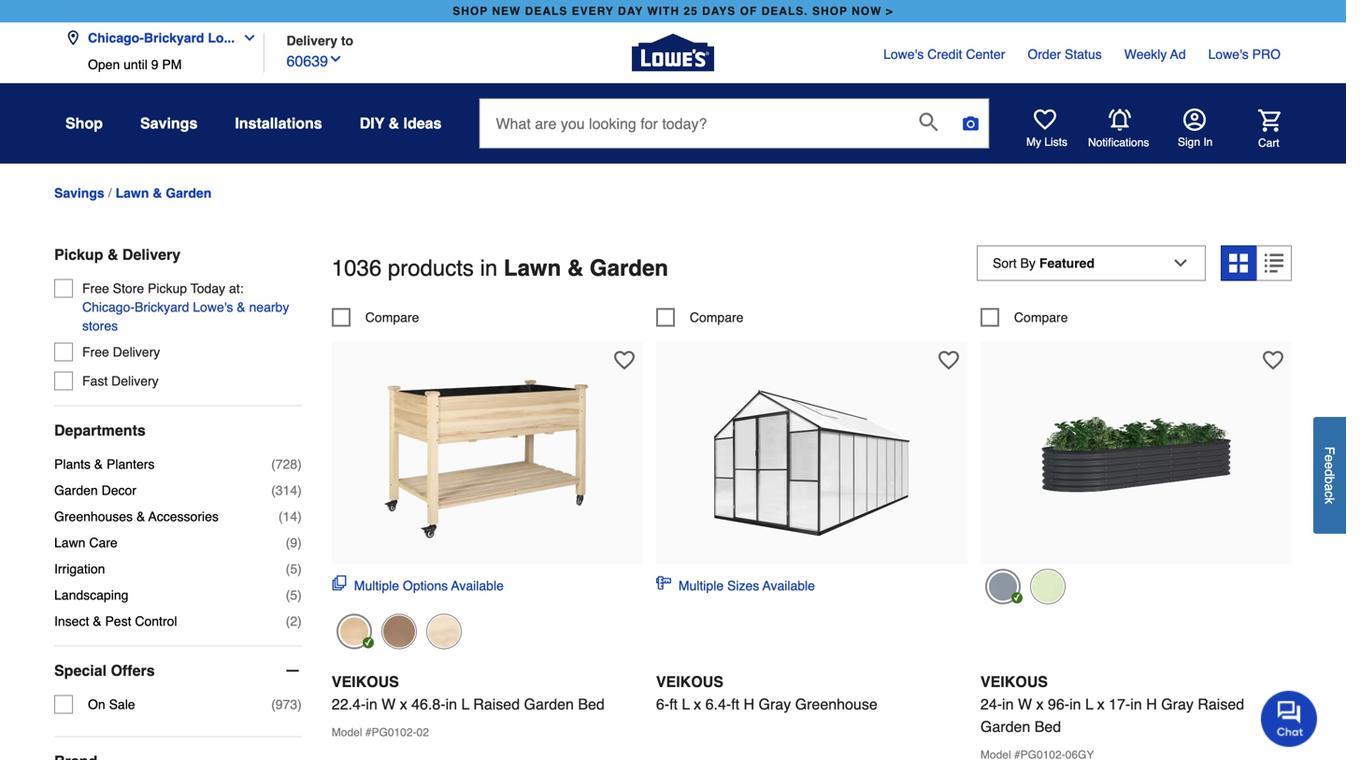Task type: locate. For each thing, give the bounding box(es) containing it.
bed left '6-'
[[578, 695, 605, 713]]

2 horizontal spatial lowe's
[[1208, 47, 1249, 62]]

0 vertical spatial 9
[[151, 57, 158, 72]]

0 vertical spatial chicago-
[[88, 30, 144, 45]]

1 vertical spatial 9
[[290, 535, 297, 550]]

( down 314
[[278, 509, 283, 524]]

brickyard for lo...
[[144, 30, 204, 45]]

delivery down free delivery
[[111, 374, 159, 389]]

sign in
[[1178, 136, 1213, 149]]

3 compare from the left
[[1014, 310, 1068, 325]]

open until 9 pm
[[88, 57, 182, 72]]

( down 728
[[271, 483, 276, 498]]

veikous up 24-
[[981, 673, 1048, 690]]

0 horizontal spatial veikous
[[332, 673, 399, 690]]

) up 314
[[297, 457, 302, 472]]

multiple inside multiple sizes available link
[[679, 578, 724, 593]]

x left 46.8-
[[400, 695, 407, 713]]

w inside veikous 22.4-in w x 46.8-in l raised garden bed
[[382, 695, 396, 713]]

x for 96-
[[1036, 695, 1044, 713]]

w left 96-
[[1018, 695, 1032, 713]]

1 horizontal spatial compare
[[690, 310, 744, 325]]

on
[[88, 697, 105, 712]]

insect
[[54, 614, 89, 629]]

1 vertical spatial 5
[[290, 588, 297, 603]]

6 ) from the top
[[297, 588, 302, 603]]

1 vertical spatial free
[[82, 345, 109, 360]]

1 horizontal spatial ft
[[731, 695, 740, 713]]

1036
[[332, 255, 382, 281]]

( 5 ) down ( 9 )
[[286, 561, 302, 576]]

multiple sizes available
[[679, 578, 815, 593]]

brickyard inside chicago-brickyard lowe's & nearby stores
[[135, 300, 189, 315]]

l inside veikous 22.4-in w x 46.8-in l raised garden bed
[[461, 695, 469, 713]]

multiple sizes available link
[[656, 575, 815, 595]]

store
[[113, 281, 144, 296]]

0 horizontal spatial compare
[[365, 310, 419, 325]]

5 down ( 9 )
[[290, 561, 297, 576]]

heart outline image
[[614, 350, 635, 371], [938, 350, 959, 371], [1263, 350, 1283, 371]]

0 horizontal spatial 9
[[151, 57, 158, 72]]

available right sizes
[[763, 578, 815, 593]]

1 vertical spatial brickyard
[[135, 300, 189, 315]]

1 horizontal spatial l
[[682, 695, 690, 713]]

l inside veikous 24-in w x 96-in l x 17-in h gray raised garden bed
[[1085, 695, 1093, 713]]

x left 6.4-
[[694, 695, 701, 713]]

shop left now
[[812, 5, 848, 18]]

available inside multiple sizes available link
[[763, 578, 815, 593]]

lowe's inside chicago-brickyard lowe's & nearby stores
[[193, 300, 233, 315]]

0 horizontal spatial savings
[[54, 185, 104, 200]]

chicago- for chicago-brickyard lowe's & nearby stores
[[82, 300, 135, 315]]

chicago- up open
[[88, 30, 144, 45]]

( 2 )
[[286, 614, 302, 629]]

delivery up fast delivery
[[113, 345, 160, 360]]

1 vertical spatial ( 5 )
[[286, 588, 302, 603]]

ft right '6-'
[[731, 695, 740, 713]]

9
[[151, 57, 158, 72], [290, 535, 297, 550]]

0 vertical spatial ( 5 )
[[286, 561, 302, 576]]

pm
[[162, 57, 182, 72]]

departments element
[[54, 421, 302, 440]]

1 x from the left
[[400, 695, 407, 713]]

1 ( 5 ) from the top
[[286, 561, 302, 576]]

2 vertical spatial lawn
[[54, 535, 86, 550]]

1 compare from the left
[[365, 310, 419, 325]]

1 free from the top
[[82, 281, 109, 296]]

cart button
[[1232, 109, 1281, 150]]

) up ( 14 ) on the bottom left
[[297, 483, 302, 498]]

compare
[[365, 310, 419, 325], [690, 310, 744, 325], [1014, 310, 1068, 325]]

2 x from the left
[[694, 695, 701, 713]]

1 horizontal spatial pickup
[[148, 281, 187, 296]]

shop left new
[[453, 5, 488, 18]]

veikous for 24-
[[981, 673, 1048, 690]]

gray inside veikous 24-in w x 96-in l x 17-in h gray raised garden bed
[[1161, 695, 1194, 713]]

None search field
[[479, 98, 990, 166]]

3 veikous from the left
[[981, 673, 1048, 690]]

5013731837 element
[[656, 308, 744, 327]]

delivery
[[287, 33, 337, 48], [122, 246, 181, 263], [113, 345, 160, 360], [111, 374, 159, 389]]

free down 'stores'
[[82, 345, 109, 360]]

1 ) from the top
[[297, 457, 302, 472]]

my lists
[[1026, 136, 1068, 149]]

model # pg0102-02
[[332, 726, 429, 739]]

0 vertical spatial free
[[82, 281, 109, 296]]

compare for 5013064141 element
[[365, 310, 419, 325]]

lowe's for lowe's pro
[[1208, 47, 1249, 62]]

minus image
[[283, 662, 302, 680]]

1 l from the left
[[461, 695, 469, 713]]

multiple inside multiple options available link
[[354, 578, 399, 593]]

2 raised from the left
[[1198, 695, 1244, 713]]

2 horizontal spatial compare
[[1014, 310, 1068, 325]]

( 973 )
[[271, 697, 302, 712]]

1 horizontal spatial h
[[1146, 695, 1157, 713]]

l left 17-
[[1085, 695, 1093, 713]]

( 314 )
[[271, 483, 302, 498]]

compare inside 5013731837 element
[[690, 310, 744, 325]]

lo...
[[208, 30, 235, 45]]

2 h from the left
[[1146, 695, 1157, 713]]

x left 17-
[[1097, 695, 1105, 713]]

raised left chat invite button 'image'
[[1198, 695, 1244, 713]]

garden inside veikous 24-in w x 96-in l x 17-in h gray raised garden bed
[[981, 718, 1031, 735]]

days
[[702, 5, 736, 18]]

1 horizontal spatial available
[[763, 578, 815, 593]]

h right 17-
[[1146, 695, 1157, 713]]

f
[[1322, 447, 1337, 455]]

garden inside savings / lawn & garden
[[166, 185, 212, 200]]

gray inside veikous 6-ft l x 6.4-ft h gray greenhouse
[[759, 695, 791, 713]]

savings left /
[[54, 185, 104, 200]]

9 down 14
[[290, 535, 297, 550]]

7 ) from the top
[[297, 614, 302, 629]]

( down 14
[[286, 535, 290, 550]]

bed down 96-
[[1035, 718, 1061, 735]]

h right 6.4-
[[744, 695, 755, 713]]

) up minus icon
[[297, 614, 302, 629]]

available inside multiple options available link
[[451, 578, 504, 593]]

order
[[1028, 47, 1061, 62]]

1 e from the top
[[1322, 454, 1337, 462]]

) for plants & planters
[[297, 457, 302, 472]]

0 horizontal spatial available
[[451, 578, 504, 593]]

2 veikous from the left
[[656, 673, 723, 690]]

( for greenhouses & accessories
[[278, 509, 283, 524]]

& inside button
[[388, 115, 399, 132]]

1 vertical spatial lawn
[[504, 255, 561, 281]]

veikous 6-ft l x 6.4-ft h gray greenhouse
[[656, 673, 878, 713]]

gray image
[[426, 614, 462, 649]]

( 5 ) for irrigation
[[286, 561, 302, 576]]

lowe's credit center link
[[884, 45, 1005, 64]]

to
[[341, 33, 353, 48]]

) up ( 9 )
[[297, 509, 302, 524]]

( down ( 9 )
[[286, 561, 290, 576]]

at:
[[229, 281, 244, 296]]

veikous inside veikous 6-ft l x 6.4-ft h gray greenhouse
[[656, 673, 723, 690]]

0 vertical spatial pickup
[[54, 246, 103, 263]]

l
[[461, 695, 469, 713], [682, 695, 690, 713], [1085, 695, 1093, 713]]

delivery up 60639
[[287, 33, 337, 48]]

1 horizontal spatial savings
[[140, 115, 198, 132]]

96-
[[1048, 695, 1070, 713]]

veikous up 22.4- at the left of page
[[332, 673, 399, 690]]

0 horizontal spatial ft
[[669, 695, 678, 713]]

available for multiple options available
[[451, 578, 504, 593]]

1 horizontal spatial gray
[[1161, 695, 1194, 713]]

1 horizontal spatial heart outline image
[[938, 350, 959, 371]]

open
[[88, 57, 120, 72]]

2 e from the top
[[1322, 462, 1337, 469]]

in down gray image
[[446, 695, 457, 713]]

pickup down savings link
[[54, 246, 103, 263]]

1 horizontal spatial veikous
[[656, 673, 723, 690]]

0 vertical spatial bed
[[578, 695, 605, 713]]

8 ) from the top
[[297, 697, 302, 712]]

l for 22.4-
[[461, 695, 469, 713]]

multiple options available link
[[332, 575, 504, 595]]

compare for 5013731837 element
[[690, 310, 744, 325]]

multiple
[[354, 578, 399, 593], [679, 578, 724, 593]]

1 vertical spatial pickup
[[148, 281, 187, 296]]

x inside veikous 6-ft l x 6.4-ft h gray greenhouse
[[694, 695, 701, 713]]

greenhouse
[[795, 695, 878, 713]]

e up b at the bottom right of page
[[1322, 462, 1337, 469]]

2 horizontal spatial lawn
[[504, 255, 561, 281]]

landscaping
[[54, 588, 128, 603]]

w up pg0102-
[[382, 695, 396, 713]]

gray image
[[985, 569, 1021, 604]]

2 free from the top
[[82, 345, 109, 360]]

0 horizontal spatial raised
[[473, 695, 520, 713]]

free
[[82, 281, 109, 296], [82, 345, 109, 360]]

( 5 ) up ( 2 )
[[286, 588, 302, 603]]

1 available from the left
[[451, 578, 504, 593]]

lowe's inside "link"
[[884, 47, 924, 62]]

gray right 6.4-
[[759, 695, 791, 713]]

1 multiple from the left
[[354, 578, 399, 593]]

in left 17-
[[1070, 695, 1081, 713]]

9 left pm
[[151, 57, 158, 72]]

brickyard
[[144, 30, 204, 45], [135, 300, 189, 315]]

1 horizontal spatial lowe's
[[884, 47, 924, 62]]

1 veikous from the left
[[332, 673, 399, 690]]

ft
[[669, 695, 678, 713], [731, 695, 740, 713]]

0 horizontal spatial l
[[461, 695, 469, 713]]

installations button
[[235, 107, 322, 140]]

2 ( 5 ) from the top
[[286, 588, 302, 603]]

savings inside savings / lawn & garden
[[54, 185, 104, 200]]

) down minus icon
[[297, 697, 302, 712]]

e up d
[[1322, 454, 1337, 462]]

( for lawn care
[[286, 535, 290, 550]]

4 x from the left
[[1097, 695, 1105, 713]]

day
[[618, 5, 643, 18]]

( for plants & planters
[[271, 457, 276, 472]]

lowe's home improvement notification center image
[[1109, 109, 1131, 131]]

camera image
[[961, 114, 980, 133]]

options
[[403, 578, 448, 593]]

2 multiple from the left
[[679, 578, 724, 593]]

w for 96-
[[1018, 695, 1032, 713]]

1 5 from the top
[[290, 561, 297, 576]]

veikous inside veikous 22.4-in w x 46.8-in l raised garden bed
[[332, 673, 399, 690]]

1 horizontal spatial w
[[1018, 695, 1032, 713]]

veikous
[[332, 673, 399, 690], [656, 673, 723, 690], [981, 673, 1048, 690]]

2 horizontal spatial heart outline image
[[1263, 350, 1283, 371]]

gray
[[759, 695, 791, 713], [1161, 695, 1194, 713]]

( up 314
[[271, 457, 276, 472]]

3 l from the left
[[1085, 695, 1093, 713]]

free delivery
[[82, 345, 160, 360]]

chicago- for chicago-brickyard lo...
[[88, 30, 144, 45]]

chicago- inside "button"
[[88, 30, 144, 45]]

1 horizontal spatial raised
[[1198, 695, 1244, 713]]

0 horizontal spatial bed
[[578, 695, 605, 713]]

0 vertical spatial savings
[[140, 115, 198, 132]]

2 l from the left
[[682, 695, 690, 713]]

lowe's home improvement account image
[[1184, 108, 1206, 131]]

pg0102-
[[372, 726, 417, 739]]

1 w from the left
[[382, 695, 396, 713]]

lowe's credit center
[[884, 47, 1005, 62]]

5 up ( 2 )
[[290, 588, 297, 603]]

veikous inside veikous 24-in w x 96-in l x 17-in h gray raised garden bed
[[981, 673, 1048, 690]]

gray right 17-
[[1161, 695, 1194, 713]]

raised inside veikous 22.4-in w x 46.8-in l raised garden bed
[[473, 695, 520, 713]]

multiple left sizes
[[679, 578, 724, 593]]

1 h from the left
[[744, 695, 755, 713]]

1 heart outline image from the left
[[614, 350, 635, 371]]

0 horizontal spatial w
[[382, 695, 396, 713]]

2 compare from the left
[[690, 310, 744, 325]]

multiple for multiple sizes available
[[679, 578, 724, 593]]

Search Query text field
[[480, 99, 904, 148]]

) down ( 9 )
[[297, 561, 302, 576]]

brickyard inside 'chicago-brickyard lo...' "button"
[[144, 30, 204, 45]]

delivery to
[[287, 33, 353, 48]]

shop
[[453, 5, 488, 18], [812, 5, 848, 18]]

1 horizontal spatial multiple
[[679, 578, 724, 593]]

3 x from the left
[[1036, 695, 1044, 713]]

ft left 6.4-
[[669, 695, 678, 713]]

0 horizontal spatial shop
[[453, 5, 488, 18]]

1 vertical spatial bed
[[1035, 718, 1061, 735]]

l right 46.8-
[[461, 695, 469, 713]]

in up #
[[366, 695, 377, 713]]

garden inside veikous 22.4-in w x 46.8-in l raised garden bed
[[524, 695, 574, 713]]

special offers
[[54, 662, 155, 679]]

natural image
[[336, 614, 372, 649]]

( left 22.4- at the left of page
[[271, 697, 276, 712]]

1 vertical spatial chicago-
[[82, 300, 135, 315]]

2 5 from the top
[[290, 588, 297, 603]]

1 vertical spatial savings
[[54, 185, 104, 200]]

pest
[[105, 614, 131, 629]]

5 ) from the top
[[297, 561, 302, 576]]

4 ) from the top
[[297, 535, 302, 550]]

& inside savings / lawn & garden
[[153, 185, 162, 200]]

multiple left options
[[354, 578, 399, 593]]

grid view image
[[1229, 254, 1248, 273]]

0 vertical spatial 5
[[290, 561, 297, 576]]

lowe's down 'today' at the top
[[193, 300, 233, 315]]

2 horizontal spatial veikous
[[981, 673, 1048, 690]]

l right '6-'
[[682, 695, 690, 713]]

0 horizontal spatial gray
[[759, 695, 791, 713]]

rustic image
[[381, 614, 417, 649]]

( up minus icon
[[286, 614, 290, 629]]

( for on sale
[[271, 697, 276, 712]]

in
[[1204, 136, 1213, 149]]

savings down pm
[[140, 115, 198, 132]]

( for insect & pest control
[[286, 614, 290, 629]]

0 vertical spatial lawn
[[116, 185, 149, 200]]

0 horizontal spatial lowe's
[[193, 300, 233, 315]]

w inside veikous 24-in w x 96-in l x 17-in h gray raised garden bed
[[1018, 695, 1032, 713]]

deals
[[525, 5, 568, 18]]

2 heart outline image from the left
[[938, 350, 959, 371]]

2 gray from the left
[[1161, 695, 1194, 713]]

0 horizontal spatial multiple
[[354, 578, 399, 593]]

x inside veikous 22.4-in w x 46.8-in l raised garden bed
[[400, 695, 407, 713]]

x left 96-
[[1036, 695, 1044, 713]]

( 5 ) for landscaping
[[286, 588, 302, 603]]

3 ) from the top
[[297, 509, 302, 524]]

available for multiple sizes available
[[763, 578, 815, 593]]

0 vertical spatial brickyard
[[144, 30, 204, 45]]

control
[[135, 614, 177, 629]]

24-
[[981, 695, 1002, 713]]

brickyard down free store pickup today at:
[[135, 300, 189, 315]]

veikous up '6-'
[[656, 673, 723, 690]]

) down 14
[[297, 535, 302, 550]]

( up ( 2 )
[[286, 588, 290, 603]]

) up ( 2 )
[[297, 588, 302, 603]]

chicago- up 'stores'
[[82, 300, 135, 315]]

compare inside 5013064141 element
[[365, 310, 419, 325]]

raised right 46.8-
[[473, 695, 520, 713]]

1 raised from the left
[[473, 695, 520, 713]]

sale
[[109, 697, 135, 712]]

lowe's left credit
[[884, 47, 924, 62]]

free left store
[[82, 281, 109, 296]]

2 ) from the top
[[297, 483, 302, 498]]

5
[[290, 561, 297, 576], [290, 588, 297, 603]]

17-
[[1109, 695, 1131, 713]]

pickup up chicago-brickyard lowe's & nearby stores
[[148, 281, 187, 296]]

veikous 24-in w x 96-in l x 17-in h gray raised garden bed
[[981, 673, 1244, 735]]

1 horizontal spatial lawn
[[116, 185, 149, 200]]

0 horizontal spatial heart outline image
[[614, 350, 635, 371]]

bed inside veikous 22.4-in w x 46.8-in l raised garden bed
[[578, 695, 605, 713]]

1 horizontal spatial shop
[[812, 5, 848, 18]]

6.4-
[[705, 695, 731, 713]]

compare inside 5013792779 element
[[1014, 310, 1068, 325]]

1 gray from the left
[[759, 695, 791, 713]]

in right products
[[480, 255, 498, 281]]

lowe's left pro
[[1208, 47, 1249, 62]]

available right options
[[451, 578, 504, 593]]

pro
[[1252, 47, 1281, 62]]

lawn care
[[54, 535, 118, 550]]

garden
[[166, 185, 212, 200], [590, 255, 668, 281], [54, 483, 98, 498], [524, 695, 574, 713], [981, 718, 1031, 735]]

0 horizontal spatial pickup
[[54, 246, 103, 263]]

insect & pest control
[[54, 614, 177, 629]]

h inside veikous 24-in w x 96-in l x 17-in h gray raised garden bed
[[1146, 695, 1157, 713]]

veikous 6-ft l x 6.4-ft h gray greenhouse image
[[709, 351, 915, 557]]

in left 96-
[[1002, 695, 1014, 713]]

multiple options available
[[354, 578, 504, 593]]

0 horizontal spatial h
[[744, 695, 755, 713]]

2 w from the left
[[1018, 695, 1032, 713]]

fast
[[82, 374, 108, 389]]

chicago- inside chicago-brickyard lowe's & nearby stores
[[82, 300, 135, 315]]

&
[[388, 115, 399, 132], [153, 185, 162, 200], [107, 246, 118, 263], [567, 255, 584, 281], [237, 300, 246, 315], [94, 457, 103, 472], [136, 509, 145, 524], [93, 614, 102, 629]]

1 horizontal spatial bed
[[1035, 718, 1061, 735]]

1 horizontal spatial 9
[[290, 535, 297, 550]]

6-
[[656, 695, 669, 713]]

2 horizontal spatial l
[[1085, 695, 1093, 713]]

2 available from the left
[[763, 578, 815, 593]]

x
[[400, 695, 407, 713], [694, 695, 701, 713], [1036, 695, 1044, 713], [1097, 695, 1105, 713]]

free for free store pickup today at:
[[82, 281, 109, 296]]

in right 96-
[[1131, 695, 1142, 713]]

brickyard up pm
[[144, 30, 204, 45]]



Task type: vqa. For each thing, say whether or not it's contained in the screenshot.
2 at the bottom
yes



Task type: describe. For each thing, give the bounding box(es) containing it.
greenhouses
[[54, 509, 133, 524]]

now
[[852, 5, 882, 18]]

chicago-brickyard lo... button
[[65, 19, 265, 57]]

weekly ad
[[1124, 47, 1186, 62]]

model
[[332, 726, 362, 739]]

free for free delivery
[[82, 345, 109, 360]]

a
[[1322, 484, 1337, 491]]

sizes
[[727, 578, 759, 593]]

( for landscaping
[[286, 588, 290, 603]]

) for irrigation
[[297, 561, 302, 576]]

lowe's home improvement logo image
[[632, 12, 714, 94]]

) for garden decor
[[297, 483, 302, 498]]

savings / lawn & garden
[[54, 185, 212, 201]]

) for insect & pest control
[[297, 614, 302, 629]]

weekly
[[1124, 47, 1167, 62]]

w for 46.8-
[[382, 695, 396, 713]]

brickyard for lowe's
[[135, 300, 189, 315]]

f e e d b a c k
[[1322, 447, 1337, 504]]

offers
[[111, 662, 155, 679]]

lowe's for lowe's credit center
[[884, 47, 924, 62]]

lowe's pro link
[[1208, 45, 1281, 64]]

lowe's pro
[[1208, 47, 1281, 62]]

& inside chicago-brickyard lowe's & nearby stores
[[237, 300, 246, 315]]

shop new deals every day with 25 days of deals. shop now >
[[453, 5, 894, 18]]

veikous for 6-
[[656, 673, 723, 690]]

2 ft from the left
[[731, 695, 740, 713]]

#
[[365, 726, 372, 739]]

departments
[[54, 422, 146, 439]]

veikous 22.4-in w x 46.8-in l raised garden bed
[[332, 673, 605, 713]]

) for landscaping
[[297, 588, 302, 603]]

2 shop from the left
[[812, 5, 848, 18]]

accessories
[[148, 509, 219, 524]]

chicago-brickyard lo...
[[88, 30, 235, 45]]

/
[[108, 186, 112, 201]]

chicago-brickyard lowe's & nearby stores
[[82, 300, 289, 333]]

plants
[[54, 457, 91, 472]]

22.4-
[[332, 695, 366, 713]]

46.8-
[[411, 695, 446, 713]]

l inside veikous 6-ft l x 6.4-ft h gray greenhouse
[[682, 695, 690, 713]]

1 shop from the left
[[453, 5, 488, 18]]

until
[[124, 57, 148, 72]]

b
[[1322, 476, 1337, 484]]

order status link
[[1028, 45, 1102, 64]]

multiple for multiple options available
[[354, 578, 399, 593]]

diy
[[360, 115, 384, 132]]

c
[[1322, 491, 1337, 497]]

5013792779 element
[[981, 308, 1068, 327]]

free store pickup today at:
[[82, 281, 244, 296]]

compare for 5013792779 element
[[1014, 310, 1068, 325]]

x for 46.8-
[[400, 695, 407, 713]]

my
[[1026, 136, 1041, 149]]

25
[[684, 5, 698, 18]]

status
[[1065, 47, 1102, 62]]

center
[[966, 47, 1005, 62]]

l for 24-
[[1085, 695, 1093, 713]]

new
[[492, 5, 521, 18]]

5013064141 element
[[332, 308, 419, 327]]

chat invite button image
[[1261, 690, 1318, 747]]

( for garden decor
[[271, 483, 276, 498]]

with
[[647, 5, 680, 18]]

nearby
[[249, 300, 289, 315]]

x for 6.4-
[[694, 695, 701, 713]]

special offers button
[[54, 647, 302, 695]]

savings for savings
[[140, 115, 198, 132]]

2
[[290, 614, 297, 629]]

h inside veikous 6-ft l x 6.4-ft h gray greenhouse
[[744, 695, 755, 713]]

greenhouses & accessories
[[54, 509, 219, 524]]

veikous for 22.4-
[[332, 673, 399, 690]]

savings link
[[54, 185, 104, 200]]

garden decor
[[54, 483, 136, 498]]

diy & ideas button
[[360, 107, 442, 140]]

fast delivery
[[82, 374, 159, 389]]

ideas
[[403, 115, 442, 132]]

chevron down image
[[235, 30, 257, 45]]

) for lawn care
[[297, 535, 302, 550]]

( 9 )
[[286, 535, 302, 550]]

973
[[276, 697, 297, 712]]

cart
[[1258, 136, 1280, 149]]

delivery up free store pickup today at:
[[122, 246, 181, 263]]

lawn inside savings / lawn & garden
[[116, 185, 149, 200]]

veikous 22.4-in w x 46.8-in l raised garden bed image
[[385, 351, 590, 557]]

search image
[[919, 112, 938, 131]]

lowe's home improvement lists image
[[1034, 108, 1056, 131]]

( 728 )
[[271, 457, 302, 472]]

products
[[388, 255, 474, 281]]

pickup & delivery
[[54, 246, 181, 263]]

( for irrigation
[[286, 561, 290, 576]]

deals.
[[762, 5, 808, 18]]

of
[[740, 5, 758, 18]]

care
[[89, 535, 118, 550]]

savings for savings / lawn & garden
[[54, 185, 104, 200]]

14
[[283, 509, 297, 524]]

notifications
[[1088, 136, 1149, 149]]

off white image
[[1030, 569, 1066, 604]]

>
[[886, 5, 894, 18]]

( 14 )
[[278, 509, 302, 524]]

5 for irrigation
[[290, 561, 297, 576]]

) for on sale
[[297, 697, 302, 712]]

credit
[[927, 47, 962, 62]]

sign
[[1178, 136, 1200, 149]]

60639 button
[[287, 48, 343, 72]]

savings button
[[140, 107, 198, 140]]

1 ft from the left
[[669, 695, 678, 713]]

728
[[276, 457, 297, 472]]

chevron down image
[[328, 51, 343, 66]]

veikous 24-in w x 96-in l x 17-in h gray raised garden bed image
[[1033, 351, 1239, 557]]

on sale
[[88, 697, 135, 712]]

lowe's home improvement cart image
[[1258, 109, 1281, 132]]

0 horizontal spatial lawn
[[54, 535, 86, 550]]

raised inside veikous 24-in w x 96-in l x 17-in h gray raised garden bed
[[1198, 695, 1244, 713]]

today
[[191, 281, 225, 296]]

my lists link
[[1026, 108, 1068, 150]]

location image
[[65, 30, 80, 45]]

) for greenhouses & accessories
[[297, 509, 302, 524]]

bed inside veikous 24-in w x 96-in l x 17-in h gray raised garden bed
[[1035, 718, 1061, 735]]

shop button
[[65, 107, 103, 140]]

diy & ideas
[[360, 115, 442, 132]]

order status
[[1028, 47, 1102, 62]]

02
[[417, 726, 429, 739]]

5 for landscaping
[[290, 588, 297, 603]]

314
[[276, 483, 297, 498]]

every
[[572, 5, 614, 18]]

f e e d b a c k button
[[1313, 417, 1346, 534]]

stores
[[82, 318, 118, 333]]

3 heart outline image from the left
[[1263, 350, 1283, 371]]

k
[[1322, 497, 1337, 504]]

chicago-brickyard lowe's & nearby stores button
[[82, 298, 302, 335]]

list view image
[[1265, 254, 1284, 273]]

1036 products in lawn & garden
[[332, 255, 668, 281]]



